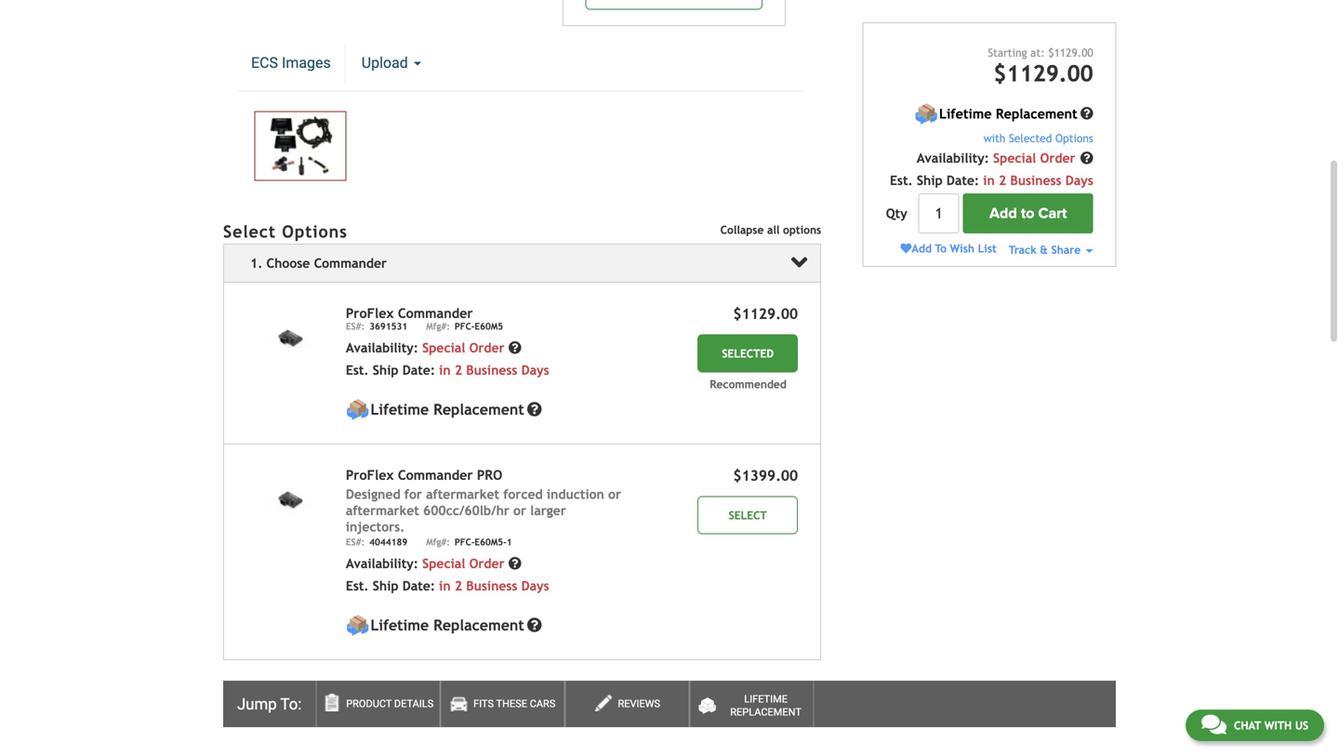 Task type: locate. For each thing, give the bounding box(es) containing it.
special
[[994, 151, 1037, 166], [422, 341, 466, 355], [422, 557, 466, 571]]

date: for the middle question circle image
[[403, 579, 435, 594]]

ecs
[[251, 54, 278, 72]]

question circle image up forced
[[527, 402, 542, 417]]

2
[[999, 173, 1007, 188], [455, 363, 462, 378], [455, 579, 462, 594]]

2 up add to cart button
[[999, 173, 1007, 188]]

1129.00 down $
[[1007, 60, 1094, 87]]

select options
[[223, 222, 348, 241]]

1 proflex from the top
[[346, 306, 394, 321]]

all
[[767, 223, 780, 236]]

0 horizontal spatial or
[[514, 503, 527, 518]]

add left to on the right top
[[912, 242, 932, 255]]

1129.00 down angle down icon
[[742, 306, 798, 322]]

0 vertical spatial or
[[608, 487, 621, 502]]

0 vertical spatial add
[[990, 205, 1018, 222]]

0 vertical spatial commander
[[398, 306, 473, 321]]

upload
[[362, 54, 412, 72]]

0 vertical spatial in
[[984, 173, 995, 188]]

1 vertical spatial order
[[469, 341, 505, 355]]

date: up wish on the top right of the page
[[947, 173, 980, 188]]

date: down 3691531
[[403, 363, 435, 378]]

this product is lifetime replacement eligible image
[[915, 102, 938, 126], [346, 398, 369, 422]]

fits these cars
[[474, 698, 556, 710]]

est.
[[890, 173, 913, 188], [346, 363, 369, 378], [346, 579, 369, 594]]

order for the top question circle image
[[469, 341, 505, 355]]

est. ship date: in 2 business days down pfc-e60m5
[[346, 363, 549, 378]]

or down forced
[[514, 503, 527, 518]]

0 vertical spatial this product is lifetime replacement eligible image
[[915, 102, 938, 126]]

question circle image for left this product is lifetime replacement eligible icon
[[527, 402, 542, 417]]

ecs images link
[[237, 44, 345, 81]]

replacement for this product is lifetime replacement eligible image
[[434, 617, 524, 634]]

chat with us link
[[1186, 710, 1325, 741]]

days for the middle question circle image
[[522, 579, 549, 594]]

special down pfc-e60m5
[[422, 341, 466, 355]]

est. up qty on the top right
[[890, 173, 913, 188]]

business up add to cart
[[1011, 173, 1062, 188]]

0 horizontal spatial options
[[282, 222, 348, 241]]

est. for the top question circle image
[[346, 363, 369, 378]]

1129.00 right at:
[[1055, 46, 1094, 59]]

fits
[[474, 698, 494, 710]]

2 vertical spatial est.
[[346, 579, 369, 594]]

details
[[394, 698, 434, 710]]

availability:
[[917, 151, 990, 166], [346, 341, 419, 355], [346, 557, 419, 571]]

1 vertical spatial or
[[514, 503, 527, 518]]

2 proflex from the top
[[346, 468, 394, 483]]

availability: up add to wish list
[[917, 151, 990, 166]]

2 vertical spatial business
[[466, 579, 518, 594]]

proflex
[[346, 306, 394, 321], [346, 468, 394, 483]]

2 vertical spatial question circle image
[[527, 402, 542, 417]]

est. down proflex commander
[[346, 363, 369, 378]]

ship up to on the right top
[[917, 173, 943, 188]]

1 horizontal spatial this product is lifetime replacement eligible image
[[915, 102, 938, 126]]

pfc- down 600cc/60lb/hr
[[455, 537, 475, 548]]

commander left e60m5
[[398, 306, 473, 321]]

2 down 'pfc-e60m5-1'
[[455, 579, 462, 594]]

cart
[[1039, 205, 1067, 222]]

None text field
[[919, 194, 960, 234]]

2 for the top question circle image
[[455, 363, 462, 378]]

options for select options
[[282, 222, 348, 241]]

date: down 4044189
[[403, 579, 435, 594]]

in
[[984, 173, 995, 188], [439, 363, 451, 378], [439, 579, 451, 594]]

commander inside proflex commander pro designed for aftermarket forced induction or aftermarket 600cc/60lb/hr or larger injectors.
[[398, 468, 473, 483]]

order for the middle question circle image
[[469, 557, 505, 571]]

ship for the middle question circle image
[[373, 579, 399, 594]]

ecs images
[[251, 54, 331, 72]]

comments image
[[1202, 714, 1227, 736]]

in for the middle question circle image
[[439, 579, 451, 594]]

ship down 4044189
[[373, 579, 399, 594]]

add to wish list link
[[901, 242, 997, 255]]

1 horizontal spatial options
[[1056, 132, 1094, 145]]

share
[[1052, 243, 1081, 256]]

add
[[990, 205, 1018, 222], [912, 242, 932, 255]]

2 vertical spatial date:
[[403, 579, 435, 594]]

question circle image for the right this product is lifetime replacement eligible icon
[[1081, 107, 1094, 120]]

commander
[[398, 306, 473, 321], [398, 468, 473, 483]]

heart image
[[901, 243, 912, 254]]

1 vertical spatial question circle image
[[1081, 152, 1094, 165]]

commander for proflex commander pro designed for aftermarket forced induction or aftermarket 600cc/60lb/hr or larger injectors.
[[398, 468, 473, 483]]

2 vertical spatial days
[[522, 579, 549, 594]]

in down 600cc/60lb/hr
[[439, 579, 451, 594]]

lifetime replacement link
[[690, 681, 814, 728]]

availability: special order down 4044189
[[346, 557, 509, 571]]

1 vertical spatial days
[[522, 363, 549, 378]]

1 vertical spatial est. ship date: in 2 business days
[[346, 363, 549, 378]]

2 vertical spatial 2
[[455, 579, 462, 594]]

lifetime replacement for left this product is lifetime replacement eligible icon
[[371, 401, 524, 418]]

designed
[[346, 487, 401, 502]]

availability: down 3691531
[[346, 341, 419, 355]]

question circle image up selected options
[[1081, 107, 1094, 120]]

replacement for the right this product is lifetime replacement eligible icon
[[996, 106, 1078, 121]]

1 vertical spatial proflex
[[346, 468, 394, 483]]

0 horizontal spatial add
[[912, 242, 932, 255]]

lifetime
[[940, 106, 992, 121], [371, 401, 429, 418], [371, 617, 429, 634], [744, 694, 788, 705]]

business down e60m5-
[[466, 579, 518, 594]]

pfc- for e60m5-
[[455, 537, 475, 548]]

1 commander from the top
[[398, 306, 473, 321]]

or right the induction
[[608, 487, 621, 502]]

0 vertical spatial aftermarket
[[426, 487, 500, 502]]

add left to
[[990, 205, 1018, 222]]

2 vertical spatial availability: special order
[[346, 557, 509, 571]]

1 horizontal spatial or
[[608, 487, 621, 502]]

1 vertical spatial this product is lifetime replacement eligible image
[[346, 398, 369, 422]]

2 vertical spatial order
[[469, 557, 505, 571]]

0 vertical spatial availability: special order
[[917, 151, 1080, 166]]

starting
[[988, 46, 1028, 59]]

3691531
[[370, 321, 408, 332]]

all options
[[767, 223, 822, 236]]

1 vertical spatial special
[[422, 341, 466, 355]]

0 vertical spatial options
[[1056, 132, 1094, 145]]

special down selected
[[994, 151, 1037, 166]]

1 vertical spatial est.
[[346, 363, 369, 378]]

business down e60m5
[[466, 363, 518, 378]]

question circle image
[[1081, 107, 1094, 120], [1081, 152, 1094, 165], [527, 402, 542, 417]]

1
[[507, 537, 512, 548]]

days
[[1066, 173, 1094, 188], [522, 363, 549, 378], [522, 579, 549, 594]]

2 vertical spatial special
[[422, 557, 466, 571]]

pfc-e60m5
[[455, 321, 503, 332]]

order
[[1041, 151, 1076, 166], [469, 341, 505, 355], [469, 557, 505, 571]]

est. ship date: in 2 business days up to
[[890, 173, 1094, 188]]

with
[[1265, 719, 1292, 732]]

availability: special order
[[917, 151, 1080, 166], [346, 341, 509, 355], [346, 557, 509, 571]]

availability: for the middle question circle image
[[346, 557, 419, 571]]

0 vertical spatial question circle image
[[509, 342, 522, 355]]

question circle image
[[509, 342, 522, 355], [509, 557, 522, 570], [527, 618, 542, 633]]

2 down pfc-e60m5
[[455, 363, 462, 378]]

2 vertical spatial availability:
[[346, 557, 419, 571]]

1 vertical spatial options
[[282, 222, 348, 241]]

aftermarket
[[426, 487, 500, 502], [346, 503, 419, 518]]

4044189
[[370, 537, 408, 548]]

options right selected
[[1056, 132, 1094, 145]]

special for the middle question circle image
[[422, 557, 466, 571]]

0 vertical spatial proflex
[[346, 306, 394, 321]]

question circle image down selected options
[[1081, 152, 1094, 165]]

in down proflex commander
[[439, 363, 451, 378]]

est. ship date: in 2 business days down 'pfc-e60m5-1'
[[346, 579, 549, 594]]

options
[[1056, 132, 1094, 145], [282, 222, 348, 241]]

pro
[[477, 468, 503, 483]]

special down 'pfc-e60m5-1'
[[422, 557, 466, 571]]

product details link
[[316, 681, 440, 728]]

2 vertical spatial in
[[439, 579, 451, 594]]

angle down image
[[791, 249, 808, 275]]

1 vertical spatial in
[[439, 363, 451, 378]]

ship down 3691531
[[373, 363, 399, 378]]

1 vertical spatial availability: special order
[[346, 341, 509, 355]]

proflex commander
[[346, 306, 473, 321]]

order down selected options
[[1041, 151, 1076, 166]]

availability: special order down proflex commander
[[346, 341, 509, 355]]

pfc- for e60m5
[[455, 321, 475, 332]]

these
[[496, 698, 528, 710]]

in up add to cart button
[[984, 173, 995, 188]]

1129.00
[[1055, 46, 1094, 59], [1007, 60, 1094, 87], [742, 306, 798, 322]]

injectors.
[[346, 520, 405, 534]]

2 commander from the top
[[398, 468, 473, 483]]

1 vertical spatial commander
[[398, 468, 473, 483]]

in for the top question circle image
[[439, 363, 451, 378]]

or
[[608, 487, 621, 502], [514, 503, 527, 518]]

order down 'pfc-e60m5-1'
[[469, 557, 505, 571]]

est. ship date: in 2 business days
[[890, 173, 1094, 188], [346, 363, 549, 378], [346, 579, 549, 594]]

date:
[[947, 173, 980, 188], [403, 363, 435, 378], [403, 579, 435, 594]]

reviews link
[[565, 681, 690, 728]]

2 pfc- from the top
[[455, 537, 475, 548]]

aftermarket up 600cc/60lb/hr
[[426, 487, 500, 502]]

0 vertical spatial date:
[[947, 173, 980, 188]]

1 vertical spatial ship
[[373, 363, 399, 378]]

for
[[405, 487, 422, 502]]

availability: down 4044189
[[346, 557, 419, 571]]

availability: special order down selected
[[917, 151, 1080, 166]]

pfc- right 3691531
[[455, 321, 475, 332]]

1 vertical spatial pfc-
[[455, 537, 475, 548]]

1 vertical spatial availability:
[[346, 341, 419, 355]]

selected options
[[1009, 132, 1094, 145]]

ship
[[917, 173, 943, 188], [373, 363, 399, 378], [373, 579, 399, 594]]

1 vertical spatial add
[[912, 242, 932, 255]]

to
[[1021, 205, 1035, 222]]

1 pfc- from the top
[[455, 321, 475, 332]]

est. up this product is lifetime replacement eligible image
[[346, 579, 369, 594]]

order down e60m5
[[469, 341, 505, 355]]

aftermarket up injectors.
[[346, 503, 419, 518]]

commander up the for
[[398, 468, 473, 483]]

options right "select"
[[282, 222, 348, 241]]

0 horizontal spatial aftermarket
[[346, 503, 419, 518]]

add inside add to cart button
[[990, 205, 1018, 222]]

proflex inside proflex commander pro designed for aftermarket forced induction or aftermarket 600cc/60lb/hr or larger injectors.
[[346, 468, 394, 483]]

lifetime replacement
[[940, 106, 1078, 121], [371, 401, 524, 418], [371, 617, 524, 634], [731, 694, 802, 718]]

0 vertical spatial pfc-
[[455, 321, 475, 332]]

e60m5
[[475, 321, 503, 332]]

track
[[1009, 243, 1037, 256]]

1 vertical spatial 2
[[455, 363, 462, 378]]

in for the middle question circle icon
[[984, 173, 995, 188]]

0 vertical spatial question circle image
[[1081, 107, 1094, 120]]

0 vertical spatial special
[[994, 151, 1037, 166]]

starting at: $ 1129.00 1129.00
[[988, 46, 1094, 87]]

replacement
[[996, 106, 1078, 121], [434, 401, 524, 418], [434, 617, 524, 634], [731, 707, 802, 718]]

business
[[1011, 173, 1062, 188], [466, 363, 518, 378], [466, 579, 518, 594]]

replacement for left this product is lifetime replacement eligible icon
[[434, 401, 524, 418]]

1 vertical spatial date:
[[403, 363, 435, 378]]

lifetime replacement for this product is lifetime replacement eligible image
[[371, 617, 524, 634]]

0 vertical spatial 1129.00
[[1055, 46, 1094, 59]]

1 horizontal spatial add
[[990, 205, 1018, 222]]

availability: special order for the middle question circle image
[[346, 557, 509, 571]]

pfc-
[[455, 321, 475, 332], [455, 537, 475, 548]]

est. for the middle question circle image
[[346, 579, 369, 594]]

reviews
[[618, 698, 661, 710]]

2 vertical spatial ship
[[373, 579, 399, 594]]

proflex for proflex commander
[[346, 306, 394, 321]]



Task type: vqa. For each thing, say whether or not it's contained in the screenshot.
ECS TUNING 'SPIN TO WIN' CONTEST LOGO
no



Task type: describe. For each thing, give the bounding box(es) containing it.
0 vertical spatial days
[[1066, 173, 1094, 188]]

options for selected options
[[1056, 132, 1094, 145]]

add for add to cart
[[990, 205, 1018, 222]]

cars
[[530, 698, 556, 710]]

0 vertical spatial availability:
[[917, 151, 990, 166]]

chat with us
[[1234, 719, 1309, 732]]

date: for the top question circle image
[[403, 363, 435, 378]]

add to cart button
[[964, 194, 1094, 234]]

larger
[[530, 503, 566, 518]]

pfc-e60m5-1
[[455, 537, 512, 548]]

add for add to wish list
[[912, 242, 932, 255]]

1399.00
[[742, 468, 798, 484]]

list
[[978, 242, 997, 255]]

qty
[[886, 206, 908, 221]]

2 for the middle question circle image
[[455, 579, 462, 594]]

chat
[[1234, 719, 1262, 732]]

special for the top question circle image
[[422, 341, 466, 355]]

forced
[[504, 487, 543, 502]]

0 vertical spatial business
[[1011, 173, 1062, 188]]

es#4044199 - pfc-e60m5k - proflex commander adaptive e85 flex fuel system - the proflex commander adaptive flex fuel system allows you to start making more power and running cooler with e85. -  advanced fuel dynamics - bmw image
[[254, 111, 347, 181]]

availability: for the top question circle image
[[346, 341, 419, 355]]

options
[[783, 223, 822, 236]]

track & share button
[[1009, 243, 1094, 256]]

add to cart
[[990, 205, 1067, 222]]

$
[[1049, 46, 1055, 59]]

proflex for proflex commander pro designed for aftermarket forced induction or aftermarket 600cc/60lb/hr or larger injectors.
[[346, 468, 394, 483]]

track & share
[[1009, 243, 1085, 256]]

&
[[1040, 243, 1048, 256]]

2 vertical spatial est. ship date: in 2 business days
[[346, 579, 549, 594]]

days for the top question circle image
[[522, 363, 549, 378]]

availability: special order for the top question circle image
[[346, 341, 509, 355]]

wish
[[950, 242, 975, 255]]

600cc/60lb/hr
[[423, 503, 510, 518]]

1 horizontal spatial aftermarket
[[426, 487, 500, 502]]

1 vertical spatial 1129.00
[[1007, 60, 1094, 87]]

induction
[[547, 487, 605, 502]]

to
[[935, 242, 947, 255]]

this product is lifetime replacement eligible image
[[346, 614, 369, 637]]

1 vertical spatial aftermarket
[[346, 503, 419, 518]]

fits these cars link
[[440, 681, 565, 728]]

proflex commander pro designed for aftermarket forced induction or aftermarket 600cc/60lb/hr or larger injectors.
[[346, 468, 621, 534]]

0 vertical spatial est. ship date: in 2 business days
[[890, 173, 1094, 188]]

selected
[[1009, 132, 1053, 145]]

images
[[282, 54, 331, 72]]

0 vertical spatial 2
[[999, 173, 1007, 188]]

1 vertical spatial business
[[466, 363, 518, 378]]

commander for proflex commander
[[398, 306, 473, 321]]

add to wish list
[[912, 242, 997, 255]]

at:
[[1031, 46, 1045, 59]]

0 vertical spatial est.
[[890, 173, 913, 188]]

0 vertical spatial ship
[[917, 173, 943, 188]]

product details
[[346, 698, 434, 710]]

us
[[1296, 719, 1309, 732]]

2 vertical spatial question circle image
[[527, 618, 542, 633]]

upload button
[[348, 44, 435, 81]]

e60m5-
[[475, 537, 507, 548]]

select
[[223, 222, 276, 241]]

lifetime replacement for the right this product is lifetime replacement eligible icon
[[940, 106, 1078, 121]]

ship for the top question circle image
[[373, 363, 399, 378]]

0 horizontal spatial this product is lifetime replacement eligible image
[[346, 398, 369, 422]]

2 vertical spatial 1129.00
[[742, 306, 798, 322]]

0 vertical spatial order
[[1041, 151, 1076, 166]]

product
[[346, 698, 392, 710]]

1 vertical spatial question circle image
[[509, 557, 522, 570]]



